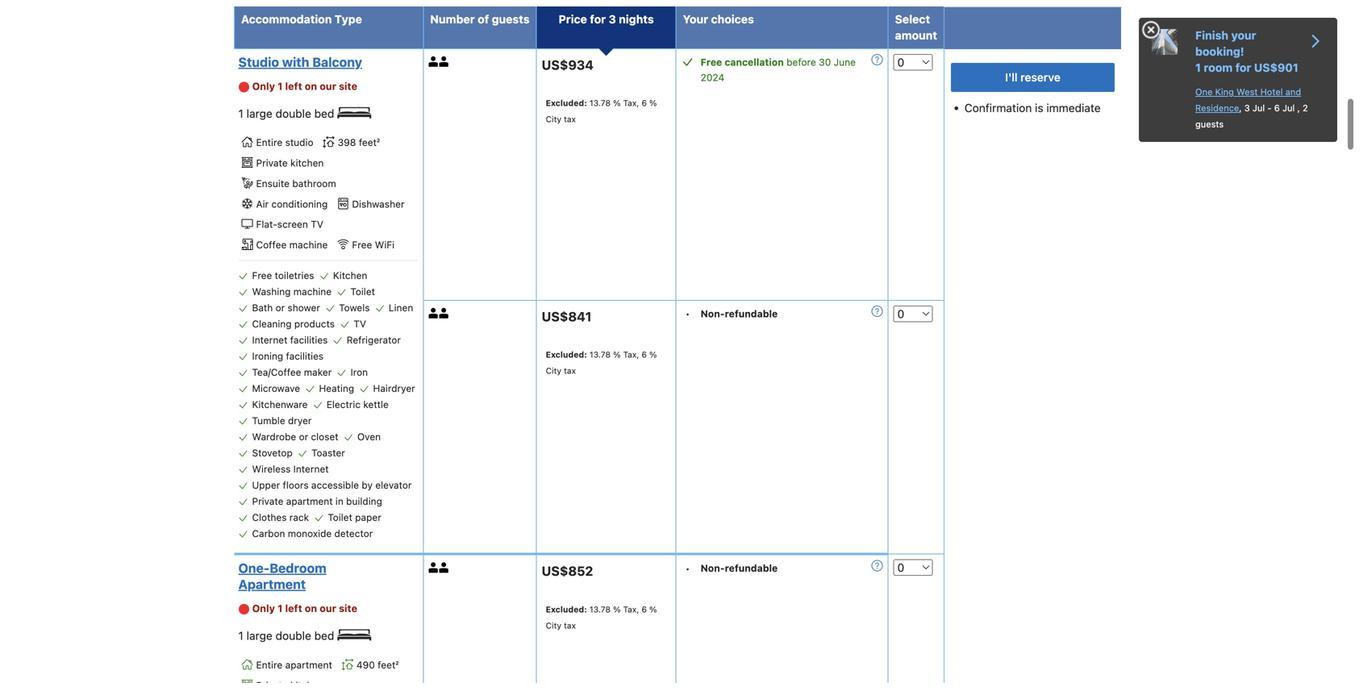 Task type: describe. For each thing, give the bounding box(es) containing it.
wardrobe
[[252, 431, 296, 443]]

i'll reserve button
[[951, 63, 1115, 92]]

0 vertical spatial tv
[[311, 219, 324, 230]]

immediate
[[1047, 101, 1101, 114]]

1 non-refundable from the top
[[701, 308, 778, 319]]

only for one-
[[252, 603, 275, 615]]

upper floors accessible by elevator
[[252, 480, 412, 491]]

wireless
[[252, 464, 291, 475]]

carbon
[[252, 528, 285, 540]]

booking!
[[1196, 45, 1245, 58]]

amount
[[895, 28, 938, 42]]

free for free cancellation
[[701, 56, 722, 68]]

your
[[1232, 29, 1257, 42]]

hotel
[[1261, 87, 1284, 97]]

1 large double bed for apartment
[[238, 629, 337, 643]]

6 for us$841
[[642, 350, 647, 359]]

number
[[430, 12, 475, 26]]

studio with balcony link
[[238, 54, 414, 70]]

more details on meals and payment options image for us$934
[[872, 54, 883, 65]]

facilities for internet facilities
[[290, 335, 328, 346]]

king
[[1216, 87, 1235, 97]]

us$841
[[542, 309, 592, 324]]

us$901
[[1255, 61, 1299, 74]]

kettle
[[363, 399, 389, 410]]

clothes rack
[[252, 512, 309, 523]]

kitchen
[[291, 157, 324, 169]]

price
[[559, 12, 587, 26]]

excluded: for us$841
[[546, 350, 587, 359]]

private for private kitchen
[[256, 157, 288, 169]]

by
[[362, 480, 373, 491]]

for inside finish your booking! 1 room for us$901
[[1236, 61, 1252, 74]]

free wifi
[[352, 239, 395, 251]]

conditioning
[[272, 198, 328, 210]]

june
[[834, 56, 856, 68]]

floors
[[283, 480, 309, 491]]

is
[[1035, 101, 1044, 114]]

west
[[1237, 87, 1258, 97]]

6 for us$934
[[642, 98, 647, 108]]

double for balcony
[[276, 107, 311, 120]]

ensuite
[[256, 178, 290, 189]]

before 30 june 2024
[[701, 56, 856, 83]]

bathroom
[[292, 178, 336, 189]]

our for apartment
[[320, 603, 336, 615]]

13.78 for us$841
[[590, 350, 611, 359]]

number of guests
[[430, 12, 530, 26]]

stovetop
[[252, 448, 293, 459]]

or for wardrobe
[[299, 431, 308, 443]]

in
[[336, 496, 344, 507]]

toilet for toilet
[[351, 286, 375, 297]]

type
[[335, 12, 362, 26]]

dryer
[[288, 415, 312, 427]]

feet² for 490 feet²
[[378, 660, 399, 671]]

iron
[[351, 367, 368, 378]]

accommodation type
[[241, 12, 362, 26]]

one-bedroom apartment
[[238, 561, 327, 592]]

private for private apartment in building
[[252, 496, 284, 507]]

shower
[[288, 302, 320, 314]]

wireless internet
[[252, 464, 329, 475]]

confirmation is immediate
[[965, 101, 1101, 114]]

tax, for us$841
[[623, 350, 639, 359]]

detector
[[335, 528, 373, 540]]

air conditioning
[[256, 198, 328, 210]]

coffee
[[256, 239, 287, 251]]

left for apartment
[[285, 603, 302, 615]]

bath
[[252, 302, 273, 314]]

apartment
[[238, 577, 306, 592]]

your choices
[[683, 12, 754, 26]]

linen
[[389, 302, 413, 314]]

398
[[338, 137, 356, 148]]

electric kettle
[[327, 399, 389, 410]]

facilities for ironing facilities
[[286, 351, 324, 362]]

toiletries
[[275, 270, 314, 281]]

excluded: for us$852
[[546, 605, 587, 614]]

internet facilities
[[252, 335, 328, 346]]

accessible
[[311, 480, 359, 491]]

flat-screen tv
[[256, 219, 324, 230]]

13.78 for us$852
[[590, 605, 611, 614]]

398 feet²
[[338, 137, 380, 148]]

confirmation
[[965, 101, 1032, 114]]

carbon monoxide detector
[[252, 528, 373, 540]]

maker
[[304, 367, 332, 378]]

6 for us$852
[[642, 605, 647, 614]]

bedroom
[[270, 561, 327, 576]]

2 occupancy image from the top
[[439, 308, 450, 319]]

tumble
[[252, 415, 285, 427]]

products
[[294, 318, 335, 330]]

flat-
[[256, 219, 277, 230]]

machine for coffee machine
[[289, 239, 328, 251]]

more details on meals and payment options image
[[872, 306, 883, 317]]

bed for balcony
[[314, 107, 334, 120]]

1 occupancy image from the top
[[439, 56, 450, 67]]

with
[[282, 54, 309, 70]]

our for balcony
[[320, 80, 336, 92]]

-
[[1268, 103, 1272, 113]]

studio with balcony
[[238, 54, 362, 70]]

toilet paper
[[328, 512, 381, 523]]

490 feet²
[[357, 660, 399, 671]]

1 inside finish your booking! 1 room for us$901
[[1196, 61, 1202, 74]]

ironing
[[252, 351, 283, 362]]

private apartment in building
[[252, 496, 382, 507]]

guests inside 2 guests
[[1196, 119, 1224, 130]]

apartment for private
[[286, 496, 333, 507]]

1 non- from the top
[[701, 308, 725, 319]]

entire studio
[[256, 137, 314, 148]]

studio
[[238, 54, 279, 70]]

entire apartment
[[256, 660, 332, 671]]

or for bath
[[276, 302, 285, 314]]

tax, for us$852
[[623, 605, 639, 614]]

paper
[[355, 512, 381, 523]]

rack
[[290, 512, 309, 523]]

2 • from the top
[[686, 563, 690, 574]]

refrigerator
[[347, 335, 401, 346]]

clothes
[[252, 512, 287, 523]]

1 large double bed for balcony
[[238, 107, 337, 120]]

ensuite bathroom
[[256, 178, 336, 189]]

only 1 left on our site for balcony
[[252, 80, 357, 92]]

machine for washing machine
[[294, 286, 332, 297]]

of
[[478, 12, 489, 26]]

more details on meals and payment options image for us$852
[[872, 560, 883, 572]]

2
[[1303, 103, 1309, 113]]



Task type: locate. For each thing, give the bounding box(es) containing it.
1 vertical spatial double
[[276, 629, 311, 643]]

0 vertical spatial 1 large double bed
[[238, 107, 337, 120]]

on for apartment
[[305, 603, 317, 615]]

one king west hotel and residence
[[1196, 87, 1302, 113]]

0 vertical spatial non-refundable
[[701, 308, 778, 319]]

0 vertical spatial on
[[305, 80, 317, 92]]

1 horizontal spatial 3
[[1245, 103, 1251, 113]]

toilet down "in"
[[328, 512, 353, 523]]

excluded: down us$841
[[546, 350, 587, 359]]

1 vertical spatial 3
[[1245, 103, 1251, 113]]

0 vertical spatial excluded:
[[546, 98, 587, 108]]

on down studio with balcony
[[305, 80, 317, 92]]

feet²
[[359, 137, 380, 148], [378, 660, 399, 671]]

0 horizontal spatial tv
[[311, 219, 324, 230]]

washing machine
[[252, 286, 332, 297]]

3 left nights
[[609, 12, 616, 26]]

0 vertical spatial guests
[[492, 12, 530, 26]]

and
[[1286, 87, 1302, 97]]

1 horizontal spatial for
[[1236, 61, 1252, 74]]

site for one-bedroom apartment
[[339, 603, 357, 615]]

us$934
[[542, 57, 594, 73]]

tv right screen
[[311, 219, 324, 230]]

1 vertical spatial more details on meals and payment options image
[[872, 560, 883, 572]]

double
[[276, 107, 311, 120], [276, 629, 311, 643]]

0 vertical spatial apartment
[[286, 496, 333, 507]]

site for studio with balcony
[[339, 80, 357, 92]]

2 non- from the top
[[701, 563, 725, 574]]

internet
[[252, 335, 288, 346], [293, 464, 329, 475]]

2 more details on meals and payment options image from the top
[[872, 560, 883, 572]]

occupancy image right the linen
[[439, 308, 450, 319]]

only down 'studio'
[[252, 80, 275, 92]]

large up the 'entire apartment'
[[247, 629, 273, 643]]

2 guests
[[1196, 103, 1309, 130]]

more details on meals and payment options image
[[872, 54, 883, 65], [872, 560, 883, 572]]

2 1 large double bed from the top
[[238, 629, 337, 643]]

1 excluded: from the top
[[546, 98, 587, 108]]

0 vertical spatial 3
[[609, 12, 616, 26]]

0 vertical spatial facilities
[[290, 335, 328, 346]]

2 , from the left
[[1298, 103, 1301, 113]]

2 only 1 left on our site from the top
[[252, 603, 357, 615]]

3 excluded: from the top
[[546, 605, 587, 614]]

0 horizontal spatial guests
[[492, 12, 530, 26]]

price for 3 nights
[[559, 12, 654, 26]]

free left wifi
[[352, 239, 372, 251]]

for right "price"
[[590, 12, 606, 26]]

non-refundable
[[701, 308, 778, 319], [701, 563, 778, 574]]

1 horizontal spatial jul
[[1283, 103, 1295, 113]]

only 1 left on our site
[[252, 80, 357, 92], [252, 603, 357, 615]]

0 vertical spatial only
[[252, 80, 275, 92]]

1 vertical spatial excluded:
[[546, 350, 587, 359]]

2 horizontal spatial free
[[701, 56, 722, 68]]

1 vertical spatial refundable
[[725, 563, 778, 574]]

feet² right 398
[[359, 137, 380, 148]]

free for free wifi
[[352, 239, 372, 251]]

1 vertical spatial toilet
[[328, 512, 353, 523]]

excluded: down 'us$852'
[[546, 605, 587, 614]]

tea/coffee maker
[[252, 367, 332, 378]]

0 vertical spatial feet²
[[359, 137, 380, 148]]

0 vertical spatial 13.78
[[590, 98, 611, 108]]

bath or shower
[[252, 302, 320, 314]]

1 vertical spatial city
[[546, 366, 562, 376]]

0 vertical spatial left
[[285, 80, 302, 92]]

3 city from the top
[[546, 621, 562, 630]]

1 vertical spatial feet²
[[378, 660, 399, 671]]

0 vertical spatial refundable
[[725, 308, 778, 319]]

or down dryer
[[299, 431, 308, 443]]

1 horizontal spatial or
[[299, 431, 308, 443]]

occupancy image down number
[[439, 56, 450, 67]]

0 vertical spatial 13.78 % tax, 6 % city tax
[[546, 98, 657, 124]]

jul left -
[[1253, 103, 1266, 113]]

0 horizontal spatial jul
[[1253, 103, 1266, 113]]

refundable for more details on meals and payment options image corresponding to us$852
[[725, 563, 778, 574]]

free up 2024
[[701, 56, 722, 68]]

1 double from the top
[[276, 107, 311, 120]]

site down balcony
[[339, 80, 357, 92]]

1 only from the top
[[252, 80, 275, 92]]

2 13.78 from the top
[[590, 350, 611, 359]]

0 vertical spatial machine
[[289, 239, 328, 251]]

1 vertical spatial machine
[[294, 286, 332, 297]]

30
[[819, 56, 831, 68]]

2 vertical spatial excluded:
[[546, 605, 587, 614]]

0 vertical spatial tax
[[564, 114, 576, 124]]

excluded: down us$934
[[546, 98, 587, 108]]

kitchen
[[333, 270, 367, 281]]

2 vertical spatial city
[[546, 621, 562, 630]]

1 vertical spatial only 1 left on our site
[[252, 603, 357, 615]]

apartment for entire
[[285, 660, 332, 671]]

on
[[305, 80, 317, 92], [305, 603, 317, 615]]

machine up shower
[[294, 286, 332, 297]]

only 1 left on our site for apartment
[[252, 603, 357, 615]]

2 entire from the top
[[256, 660, 283, 671]]

left down the with
[[285, 80, 302, 92]]

site down "one-bedroom apartment" link
[[339, 603, 357, 615]]

cancellation
[[725, 56, 784, 68]]

2 on from the top
[[305, 603, 317, 615]]

heating
[[319, 383, 354, 394]]

13.78 % tax, 6 % city tax
[[546, 98, 657, 124], [546, 350, 657, 376], [546, 605, 657, 630]]

non-
[[701, 308, 725, 319], [701, 563, 725, 574]]

2 vertical spatial tax
[[564, 621, 576, 630]]

double for apartment
[[276, 629, 311, 643]]

facilities
[[290, 335, 328, 346], [286, 351, 324, 362]]

one king west hotel and residence image
[[1152, 29, 1178, 55]]

2 vertical spatial tax,
[[623, 605, 639, 614]]

toilet up towels
[[351, 286, 375, 297]]

city for us$841
[[546, 366, 562, 376]]

1 only 1 left on our site from the top
[[252, 80, 357, 92]]

only
[[252, 80, 275, 92], [252, 603, 275, 615]]

2 excluded: from the top
[[546, 350, 587, 359]]

0 vertical spatial private
[[256, 157, 288, 169]]

13.78 % tax, 6 % city tax for us$934
[[546, 98, 657, 124]]

2 tax, from the top
[[623, 350, 639, 359]]

accommodation
[[241, 12, 332, 26]]

cleaning products
[[252, 318, 335, 330]]

0 vertical spatial only 1 left on our site
[[252, 80, 357, 92]]

ironing facilities
[[252, 351, 324, 362]]

1 city from the top
[[546, 114, 562, 124]]

13.78
[[590, 98, 611, 108], [590, 350, 611, 359], [590, 605, 611, 614]]

1 vertical spatial occupancy image
[[439, 308, 450, 319]]

0 vertical spatial free
[[701, 56, 722, 68]]

490
[[357, 660, 375, 671]]

private up the ensuite
[[256, 157, 288, 169]]

bed down studio with balcony link
[[314, 107, 334, 120]]

1 horizontal spatial guests
[[1196, 119, 1224, 130]]

0 vertical spatial non-
[[701, 308, 725, 319]]

on for balcony
[[305, 80, 317, 92]]

1 vertical spatial non-refundable
[[701, 563, 778, 574]]

microwave
[[252, 383, 300, 394]]

large for studio with balcony
[[247, 107, 273, 120]]

0 horizontal spatial or
[[276, 302, 285, 314]]

jul left 2
[[1283, 103, 1295, 113]]

feet² for 398 feet²
[[359, 137, 380, 148]]

toilet for toilet paper
[[328, 512, 353, 523]]

0 vertical spatial more details on meals and payment options image
[[872, 54, 883, 65]]

1 vertical spatial non-
[[701, 563, 725, 574]]

facilities down products
[[290, 335, 328, 346]]

13.78 % tax, 6 % city tax down us$841
[[546, 350, 657, 376]]

1 vertical spatial tax,
[[623, 350, 639, 359]]

or right "bath"
[[276, 302, 285, 314]]

city
[[546, 114, 562, 124], [546, 366, 562, 376], [546, 621, 562, 630]]

2 site from the top
[[339, 603, 357, 615]]

1 tax from the top
[[564, 114, 576, 124]]

1 site from the top
[[339, 80, 357, 92]]

1 13.78 % tax, 6 % city tax from the top
[[546, 98, 657, 124]]

2 large from the top
[[247, 629, 273, 643]]

tax for us$852
[[564, 621, 576, 630]]

13.78 down us$841
[[590, 350, 611, 359]]

2 bed from the top
[[314, 629, 334, 643]]

only for studio
[[252, 80, 275, 92]]

13.78 down 'us$852'
[[590, 605, 611, 614]]

%
[[613, 98, 621, 108], [650, 98, 657, 108], [613, 350, 621, 359], [650, 350, 657, 359], [613, 605, 621, 614], [650, 605, 657, 614]]

towels
[[339, 302, 370, 314]]

excluded: for us$934
[[546, 98, 587, 108]]

your
[[683, 12, 709, 26]]

0 horizontal spatial 3
[[609, 12, 616, 26]]

large up entire studio
[[247, 107, 273, 120]]

one
[[1196, 87, 1213, 97]]

, 3 jul - 6 jul  ,
[[1240, 103, 1303, 113]]

, down west
[[1240, 103, 1242, 113]]

3 13.78 from the top
[[590, 605, 611, 614]]

occupancy image
[[429, 56, 439, 67], [429, 308, 439, 319], [429, 563, 439, 573], [439, 563, 450, 573]]

free for free toiletries
[[252, 270, 272, 281]]

machine down screen
[[289, 239, 328, 251]]

1 vertical spatial bed
[[314, 629, 334, 643]]

2 only from the top
[[252, 603, 275, 615]]

1 left from the top
[[285, 80, 302, 92]]

0 vertical spatial double
[[276, 107, 311, 120]]

tv down towels
[[354, 318, 366, 330]]

washing
[[252, 286, 291, 297]]

guests
[[492, 12, 530, 26], [1196, 119, 1224, 130]]

1 vertical spatial apartment
[[285, 660, 332, 671]]

1 vertical spatial on
[[305, 603, 317, 615]]

2024
[[701, 72, 725, 83]]

monoxide
[[288, 528, 332, 540]]

tax, for us$934
[[623, 98, 639, 108]]

0 vertical spatial site
[[339, 80, 357, 92]]

left down apartment
[[285, 603, 302, 615]]

3
[[609, 12, 616, 26], [1245, 103, 1251, 113]]

guests down residence
[[1196, 119, 1224, 130]]

2 jul from the left
[[1283, 103, 1295, 113]]

entire for entire studio
[[256, 137, 283, 148]]

tumble dryer
[[252, 415, 312, 427]]

0 horizontal spatial ,
[[1240, 103, 1242, 113]]

our down "one-bedroom apartment" link
[[320, 603, 336, 615]]

left for balcony
[[285, 80, 302, 92]]

tea/coffee
[[252, 367, 301, 378]]

nights
[[619, 12, 654, 26]]

2 city from the top
[[546, 366, 562, 376]]

0 horizontal spatial internet
[[252, 335, 288, 346]]

0 vertical spatial for
[[590, 12, 606, 26]]

1 vertical spatial tax
[[564, 366, 576, 376]]

1 tax, from the top
[[623, 98, 639, 108]]

1 large double bed up the 'entire apartment'
[[238, 629, 337, 643]]

2 tax from the top
[[564, 366, 576, 376]]

0 horizontal spatial free
[[252, 270, 272, 281]]

before
[[787, 56, 817, 68]]

one-
[[238, 561, 270, 576]]

free up the washing
[[252, 270, 272, 281]]

only 1 left on our site down studio with balcony
[[252, 80, 357, 92]]

machine
[[289, 239, 328, 251], [294, 286, 332, 297]]

bed up the 'entire apartment'
[[314, 629, 334, 643]]

1 vertical spatial 1 large double bed
[[238, 629, 337, 643]]

private up clothes
[[252, 496, 284, 507]]

0 vertical spatial internet
[[252, 335, 288, 346]]

hairdryer
[[373, 383, 415, 394]]

building
[[346, 496, 382, 507]]

1 vertical spatial entire
[[256, 660, 283, 671]]

2 13.78 % tax, 6 % city tax from the top
[[546, 350, 657, 376]]

internet up floors
[[293, 464, 329, 475]]

3 down west
[[1245, 103, 1251, 113]]

13.78 % tax, 6 % city tax down 'us$852'
[[546, 605, 657, 630]]

for up west
[[1236, 61, 1252, 74]]

city for us$852
[[546, 621, 562, 630]]

2 our from the top
[[320, 603, 336, 615]]

2 vertical spatial 13.78 % tax, 6 % city tax
[[546, 605, 657, 630]]

toilet
[[351, 286, 375, 297], [328, 512, 353, 523]]

entire for entire apartment
[[256, 660, 283, 671]]

1 horizontal spatial ,
[[1298, 103, 1301, 113]]

internet down cleaning
[[252, 335, 288, 346]]

1 bed from the top
[[314, 107, 334, 120]]

3 tax, from the top
[[623, 605, 639, 614]]

13.78 % tax, 6 % city tax down us$934
[[546, 98, 657, 124]]

0 vertical spatial large
[[247, 107, 273, 120]]

occupancy image
[[439, 56, 450, 67], [439, 308, 450, 319]]

1 entire from the top
[[256, 137, 283, 148]]

1 vertical spatial 13.78 % tax, 6 % city tax
[[546, 350, 657, 376]]

0 horizontal spatial for
[[590, 12, 606, 26]]

electric
[[327, 399, 361, 410]]

1 • from the top
[[686, 308, 690, 320]]

1 jul from the left
[[1253, 103, 1266, 113]]

1 on from the top
[[305, 80, 317, 92]]

finish
[[1196, 29, 1229, 42]]

1 vertical spatial tv
[[354, 318, 366, 330]]

0 vertical spatial bed
[[314, 107, 334, 120]]

2 vertical spatial 13.78
[[590, 605, 611, 614]]

choices
[[711, 12, 754, 26]]

1 vertical spatial left
[[285, 603, 302, 615]]

for
[[590, 12, 606, 26], [1236, 61, 1252, 74]]

kitchenware
[[252, 399, 308, 410]]

1 vertical spatial or
[[299, 431, 308, 443]]

us$852
[[542, 564, 593, 579]]

1 vertical spatial our
[[320, 603, 336, 615]]

tax for us$841
[[564, 366, 576, 376]]

elevator
[[376, 480, 412, 491]]

2 non-refundable from the top
[[701, 563, 778, 574]]

feet² right 490
[[378, 660, 399, 671]]

dishwasher
[[352, 198, 405, 210]]

13.78 % tax, 6 % city tax for us$852
[[546, 605, 657, 630]]

coffee machine
[[256, 239, 328, 251]]

1 vertical spatial guests
[[1196, 119, 1224, 130]]

1 1 large double bed from the top
[[238, 107, 337, 120]]

tax
[[564, 114, 576, 124], [564, 366, 576, 376], [564, 621, 576, 630]]

1 vertical spatial site
[[339, 603, 357, 615]]

0 vertical spatial tax,
[[623, 98, 639, 108]]

0 vertical spatial our
[[320, 80, 336, 92]]

1 refundable from the top
[[725, 308, 778, 319]]

1 vertical spatial for
[[1236, 61, 1252, 74]]

1 horizontal spatial free
[[352, 239, 372, 251]]

1 vertical spatial facilities
[[286, 351, 324, 362]]

3 tax from the top
[[564, 621, 576, 630]]

1 large from the top
[[247, 107, 273, 120]]

0 vertical spatial city
[[546, 114, 562, 124]]

1 vertical spatial private
[[252, 496, 284, 507]]

large for one-bedroom apartment
[[247, 629, 273, 643]]

wifi
[[375, 239, 395, 251]]

tax for us$934
[[564, 114, 576, 124]]

, left 2
[[1298, 103, 1301, 113]]

city down us$934
[[546, 114, 562, 124]]

closet
[[311, 431, 339, 443]]

air
[[256, 198, 269, 210]]

0 vertical spatial or
[[276, 302, 285, 314]]

1 more details on meals and payment options image from the top
[[872, 54, 883, 65]]

1 our from the top
[[320, 80, 336, 92]]

our down studio with balcony link
[[320, 80, 336, 92]]

guests right of on the left of page
[[492, 12, 530, 26]]

1 13.78 from the top
[[590, 98, 611, 108]]

1 large double bed up entire studio
[[238, 107, 337, 120]]

1 vertical spatial free
[[352, 239, 372, 251]]

or
[[276, 302, 285, 314], [299, 431, 308, 443]]

tax down us$934
[[564, 114, 576, 124]]

apartment up rack
[[286, 496, 333, 507]]

1 vertical spatial large
[[247, 629, 273, 643]]

double up studio
[[276, 107, 311, 120]]

apartment left 490
[[285, 660, 332, 671]]

only down apartment
[[252, 603, 275, 615]]

tax down us$841
[[564, 366, 576, 376]]

studio
[[285, 137, 314, 148]]

1 horizontal spatial tv
[[354, 318, 366, 330]]

13.78 down us$934
[[590, 98, 611, 108]]

select amount
[[895, 12, 938, 42]]

0 vertical spatial toilet
[[351, 286, 375, 297]]

1 horizontal spatial internet
[[293, 464, 329, 475]]

0 vertical spatial occupancy image
[[439, 56, 450, 67]]

1 vertical spatial internet
[[293, 464, 329, 475]]

3 13.78 % tax, 6 % city tax from the top
[[546, 605, 657, 630]]

2 refundable from the top
[[725, 563, 778, 574]]

i'll reserve
[[1006, 70, 1061, 84]]

city down us$841
[[546, 366, 562, 376]]

double up the 'entire apartment'
[[276, 629, 311, 643]]

2 vertical spatial free
[[252, 270, 272, 281]]

1 , from the left
[[1240, 103, 1242, 113]]

1 vertical spatial •
[[686, 563, 690, 574]]

tax down 'us$852'
[[564, 621, 576, 630]]

0 vertical spatial •
[[686, 308, 690, 320]]

oven
[[357, 431, 381, 443]]

only 1 left on our site down "one-bedroom apartment" link
[[252, 603, 357, 615]]

on down "one-bedroom apartment" link
[[305, 603, 317, 615]]

excluded:
[[546, 98, 587, 108], [546, 350, 587, 359], [546, 605, 587, 614]]

1 vertical spatial 13.78
[[590, 350, 611, 359]]

private kitchen
[[256, 157, 324, 169]]

13.78 for us$934
[[590, 98, 611, 108]]

13.78 % tax, 6 % city tax for us$841
[[546, 350, 657, 376]]

city down 'us$852'
[[546, 621, 562, 630]]

0 vertical spatial entire
[[256, 137, 283, 148]]

refundable for more details on meals and payment options icon in the top right of the page
[[725, 308, 778, 319]]

city for us$934
[[546, 114, 562, 124]]

1 vertical spatial only
[[252, 603, 275, 615]]

screen
[[277, 219, 308, 230]]

select
[[895, 12, 931, 26]]

2 left from the top
[[285, 603, 302, 615]]

room
[[1204, 61, 1233, 74]]

site
[[339, 80, 357, 92], [339, 603, 357, 615]]

bed for apartment
[[314, 629, 334, 643]]

facilities up tea/coffee maker
[[286, 351, 324, 362]]

tv
[[311, 219, 324, 230], [354, 318, 366, 330]]

2 double from the top
[[276, 629, 311, 643]]



Task type: vqa. For each thing, say whether or not it's contained in the screenshot.
FAMILY
no



